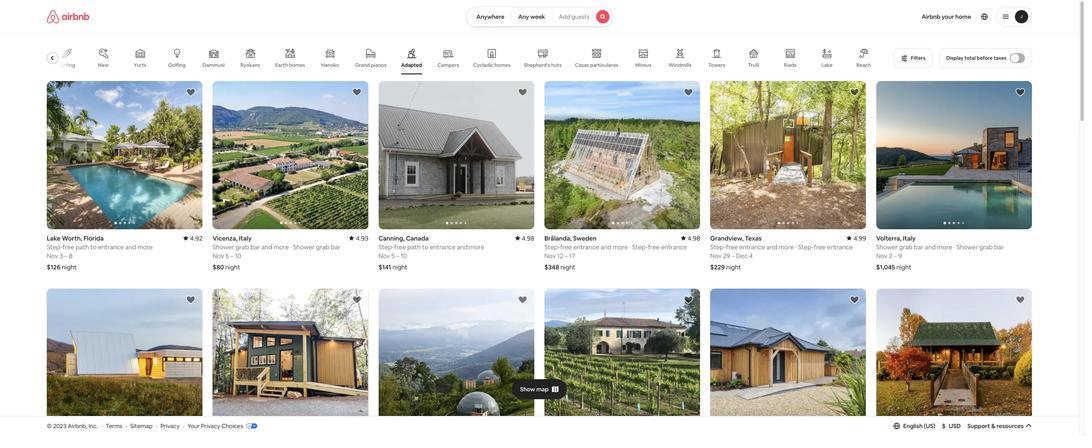 Task type: locate. For each thing, give the bounding box(es) containing it.
nov inside vicenza, italy shower grab bar and more · shower grab bar nov 5 – 10 $80 night
[[213, 252, 224, 260]]

4 nov from the left
[[711, 252, 722, 260]]

grand pianos
[[355, 62, 387, 69]]

vicenza,
[[213, 234, 238, 242]]

sitemap
[[130, 422, 153, 430]]

1 4.98 from the left
[[688, 234, 701, 242]]

lake inside lake worth, florida step-free path to entrance and more nov 3 – 8 $126 night
[[47, 234, 61, 242]]

1 horizontal spatial to
[[422, 243, 429, 251]]

6 nov from the left
[[877, 252, 888, 260]]

add to wishlist: lake worth, florida image
[[186, 87, 196, 97]]

group
[[47, 42, 884, 74], [47, 81, 203, 229], [213, 81, 369, 229], [379, 81, 535, 229], [545, 81, 701, 229], [711, 81, 867, 229], [877, 81, 1033, 229], [47, 289, 203, 436], [213, 289, 369, 436], [379, 289, 535, 436], [545, 289, 701, 436], [711, 289, 867, 436], [877, 289, 1033, 436]]

$126
[[47, 263, 60, 271]]

4.98 out of 5 average rating image left grandview,
[[681, 234, 701, 242]]

surfing
[[58, 62, 75, 69]]

entrance inside 'canning, canada step-free path to entrance and more nov 5 – 10 $141 night'
[[430, 243, 456, 251]]

3 night from the left
[[561, 263, 576, 271]]

3 more from the left
[[613, 243, 628, 251]]

6 and from the left
[[926, 243, 936, 251]]

0 vertical spatial lake
[[822, 62, 833, 69]]

1 vertical spatial lake
[[47, 234, 61, 242]]

1 italy from the left
[[239, 234, 252, 242]]

2 more from the left
[[274, 243, 289, 251]]

group containing shepherd's huts
[[47, 42, 884, 74]]

nov for brålanda,
[[545, 252, 556, 260]]

shepherd's
[[524, 62, 551, 68]]

cycladic
[[474, 62, 494, 69]]

&
[[992, 422, 996, 430]]

1 more from the left
[[138, 243, 153, 251]]

total
[[965, 55, 976, 61]]

1 horizontal spatial 4.98
[[688, 234, 701, 242]]

more inside 'canning, canada step-free path to entrance and more nov 5 – 10 $141 night'
[[470, 243, 485, 251]]

4 and from the left
[[767, 243, 778, 251]]

your
[[942, 13, 955, 20]]

privacy link
[[161, 422, 180, 430]]

add to wishlist: bostic, north carolina image
[[1016, 295, 1026, 305]]

more for vicenza,
[[274, 243, 289, 251]]

· inside brålanda, sweden step-free entrance and more · step-free entrance nov 12 – 17 $348 night
[[630, 243, 631, 251]]

2 4.98 out of 5 average rating image from the left
[[515, 234, 535, 242]]

yurts
[[134, 62, 146, 69]]

italy inside vicenza, italy shower grab bar and more · shower grab bar nov 5 – 10 $80 night
[[239, 234, 252, 242]]

privacy
[[161, 422, 180, 430], [201, 422, 220, 430]]

4 more from the left
[[779, 243, 794, 251]]

10 inside 'canning, canada step-free path to entrance and more nov 5 – 10 $141 night'
[[401, 252, 407, 260]]

4 night from the left
[[727, 263, 742, 271]]

and inside vicenza, italy shower grab bar and more · shower grab bar nov 5 – 10 $80 night
[[262, 243, 272, 251]]

2 homes from the left
[[495, 62, 511, 69]]

10 down canning,
[[401, 252, 407, 260]]

$348
[[545, 263, 560, 271]]

add to wishlist: brålanda, sweden image
[[684, 87, 694, 97]]

riads
[[785, 62, 797, 69]]

path down canada
[[408, 243, 421, 251]]

– right 3
[[64, 252, 68, 260]]

1 privacy from the left
[[161, 422, 180, 430]]

12
[[558, 252, 564, 260]]

english (us) button
[[894, 422, 936, 430]]

3 – from the left
[[565, 252, 568, 260]]

lake right riads
[[822, 62, 833, 69]]

2 free from the left
[[561, 243, 572, 251]]

add to wishlist: carbonera, italy image
[[684, 295, 694, 305]]

night right '$141'
[[393, 263, 408, 271]]

hanoks
[[321, 62, 339, 69]]

huts
[[552, 62, 562, 68]]

path down worth,
[[76, 243, 89, 251]]

– inside volterra, italy shower grab bar and more · shower grab bar nov 2 – 9 $1,045 night
[[894, 252, 898, 260]]

4 step- from the left
[[711, 243, 727, 251]]

anywhere button
[[466, 7, 512, 27]]

italy right vicenza,
[[239, 234, 252, 242]]

nov up $80
[[213, 252, 224, 260]]

to inside 'canning, canada step-free path to entrance and more nov 5 – 10 $141 night'
[[422, 243, 429, 251]]

nov inside brålanda, sweden step-free entrance and more · step-free entrance nov 12 – 17 $348 night
[[545, 252, 556, 260]]

– right 29
[[732, 252, 735, 260]]

nov left 29
[[711, 252, 722, 260]]

adapted
[[401, 62, 422, 69]]

6 step- from the left
[[379, 243, 395, 251]]

6 entrance from the left
[[430, 243, 456, 251]]

2 bar from the left
[[331, 243, 341, 251]]

step- inside lake worth, florida step-free path to entrance and more nov 3 – 8 $126 night
[[47, 243, 63, 251]]

– for grandview,
[[732, 252, 735, 260]]

path inside lake worth, florida step-free path to entrance and more nov 3 – 8 $126 night
[[76, 243, 89, 251]]

cycladic homes
[[474, 62, 511, 69]]

and for vicenza,
[[262, 243, 272, 251]]

canning, canada step-free path to entrance and more nov 5 – 10 $141 night
[[379, 234, 485, 271]]

more inside vicenza, italy shower grab bar and more · shower grab bar nov 5 – 10 $80 night
[[274, 243, 289, 251]]

path
[[76, 243, 89, 251], [408, 243, 421, 251]]

5 – from the left
[[396, 252, 400, 260]]

privacy left your
[[161, 422, 180, 430]]

4.98
[[688, 234, 701, 242], [522, 234, 535, 242]]

3 and from the left
[[601, 243, 612, 251]]

5 down vicenza,
[[226, 252, 229, 260]]

4.98 out of 5 average rating image left 'brålanda,'
[[515, 234, 535, 242]]

nov inside volterra, italy shower grab bar and more · shower grab bar nov 2 – 9 $1,045 night
[[877, 252, 888, 260]]

4.98 left 'brålanda,'
[[522, 234, 535, 242]]

1 and from the left
[[125, 243, 136, 251]]

privacy right your
[[201, 422, 220, 430]]

5
[[226, 252, 229, 260], [392, 252, 395, 260]]

brålanda,
[[545, 234, 572, 242]]

10 down vicenza,
[[235, 252, 241, 260]]

5 and from the left
[[457, 243, 468, 251]]

more inside "grandview, texas step-free entrance and more · step-free entrance nov 29 – dec 4 $229 night"
[[779, 243, 794, 251]]

worth,
[[62, 234, 82, 242]]

0 horizontal spatial italy
[[239, 234, 252, 242]]

5 nov from the left
[[379, 252, 390, 260]]

any week button
[[511, 7, 553, 27]]

shower
[[213, 243, 234, 251], [293, 243, 315, 251], [877, 243, 898, 251], [957, 243, 979, 251]]

before
[[977, 55, 993, 61]]

dammusi
[[203, 62, 225, 69]]

show map
[[520, 385, 549, 393]]

nov inside 'canning, canada step-free path to entrance and more nov 5 – 10 $141 night'
[[379, 252, 390, 260]]

casas particulares
[[575, 62, 619, 68]]

1 step- from the left
[[47, 243, 63, 251]]

4 shower from the left
[[957, 243, 979, 251]]

– left the 17
[[565, 252, 568, 260]]

1 horizontal spatial homes
[[495, 62, 511, 69]]

1 horizontal spatial path
[[408, 243, 421, 251]]

grab
[[236, 243, 249, 251], [316, 243, 330, 251], [900, 243, 913, 251], [980, 243, 994, 251]]

terms link
[[106, 422, 122, 430]]

0 horizontal spatial 10
[[235, 252, 241, 260]]

– inside "grandview, texas step-free entrance and more · step-free entrance nov 29 – dec 4 $229 night"
[[732, 252, 735, 260]]

$ usd
[[943, 422, 961, 430]]

night inside 'canning, canada step-free path to entrance and more nov 5 – 10 $141 night'
[[393, 263, 408, 271]]

1 horizontal spatial 4.98 out of 5 average rating image
[[681, 234, 701, 242]]

more inside brålanda, sweden step-free entrance and more · step-free entrance nov 12 – 17 $348 night
[[613, 243, 628, 251]]

4.98 out of 5 average rating image
[[681, 234, 701, 242], [515, 234, 535, 242]]

homes
[[289, 62, 305, 69], [495, 62, 511, 69]]

1 nov from the left
[[47, 252, 58, 260]]

5 more from the left
[[470, 243, 485, 251]]

2 night from the left
[[225, 263, 240, 271]]

path inside 'canning, canada step-free path to entrance and more nov 5 – 10 $141 night'
[[408, 243, 421, 251]]

· inside volterra, italy shower grab bar and more · shower grab bar nov 2 – 9 $1,045 night
[[954, 243, 956, 251]]

2 path from the left
[[408, 243, 421, 251]]

support & resources
[[968, 422, 1024, 430]]

more inside volterra, italy shower grab bar and more · shower grab bar nov 2 – 9 $1,045 night
[[938, 243, 953, 251]]

to down florida
[[90, 243, 97, 251]]

night inside vicenza, italy shower grab bar and more · shower grab bar nov 5 – 10 $80 night
[[225, 263, 240, 271]]

3 nov from the left
[[545, 252, 556, 260]]

5 inside vicenza, italy shower grab bar and more · shower grab bar nov 5 – 10 $80 night
[[226, 252, 229, 260]]

– inside vicenza, italy shower grab bar and more · shower grab bar nov 5 – 10 $80 night
[[230, 252, 234, 260]]

to inside lake worth, florida step-free path to entrance and more nov 3 – 8 $126 night
[[90, 243, 97, 251]]

night down 8
[[62, 263, 77, 271]]

2 nov from the left
[[213, 252, 224, 260]]

more
[[138, 243, 153, 251], [274, 243, 289, 251], [613, 243, 628, 251], [779, 243, 794, 251], [470, 243, 485, 251], [938, 243, 953, 251]]

italy right volterra,
[[904, 234, 916, 242]]

None search field
[[466, 7, 613, 27]]

2 and from the left
[[262, 243, 272, 251]]

– for vicenza,
[[230, 252, 234, 260]]

terms
[[106, 422, 122, 430]]

0 horizontal spatial lake
[[47, 234, 61, 242]]

more inside lake worth, florida step-free path to entrance and more nov 3 – 8 $126 night
[[138, 243, 153, 251]]

and inside brålanda, sweden step-free entrance and more · step-free entrance nov 12 – 17 $348 night
[[601, 243, 612, 251]]

0 horizontal spatial to
[[90, 243, 97, 251]]

6 – from the left
[[894, 252, 898, 260]]

1 – from the left
[[64, 252, 68, 260]]

to
[[90, 243, 97, 251], [422, 243, 429, 251]]

1 horizontal spatial 10
[[401, 252, 407, 260]]

1 5 from the left
[[226, 252, 229, 260]]

lake for lake worth, florida step-free path to entrance and more nov 3 – 8 $126 night
[[47, 234, 61, 242]]

airbnb
[[922, 13, 941, 20]]

– inside lake worth, florida step-free path to entrance and more nov 3 – 8 $126 night
[[64, 252, 68, 260]]

0 horizontal spatial 4.98
[[522, 234, 535, 242]]

2023
[[53, 422, 66, 430]]

– right 2
[[894, 252, 898, 260]]

2 step- from the left
[[545, 243, 561, 251]]

beach
[[857, 62, 872, 69]]

2 4.98 from the left
[[522, 234, 535, 242]]

1 night from the left
[[62, 263, 77, 271]]

nov up '$141'
[[379, 252, 390, 260]]

1 homes from the left
[[289, 62, 305, 69]]

1 free from the left
[[63, 243, 74, 251]]

6 more from the left
[[938, 243, 953, 251]]

add to wishlist: dahlonega, georgia image
[[352, 295, 362, 305]]

nov left 12
[[545, 252, 556, 260]]

6 night from the left
[[897, 263, 912, 271]]

(us)
[[925, 422, 936, 430]]

2 – from the left
[[230, 252, 234, 260]]

1 horizontal spatial privacy
[[201, 422, 220, 430]]

0 horizontal spatial privacy
[[161, 422, 180, 430]]

0 horizontal spatial 5
[[226, 252, 229, 260]]

·
[[290, 243, 292, 251], [630, 243, 631, 251], [796, 243, 797, 251], [954, 243, 956, 251], [101, 422, 103, 430], [126, 422, 127, 430], [156, 422, 157, 430], [183, 422, 184, 430]]

and inside volterra, italy shower grab bar and more · shower grab bar nov 2 – 9 $1,045 night
[[926, 243, 936, 251]]

airbnb your home
[[922, 13, 972, 20]]

4.99
[[854, 234, 867, 242]]

5 down canning,
[[392, 252, 395, 260]]

grand
[[355, 62, 370, 69]]

show
[[520, 385, 536, 393]]

florida
[[84, 234, 104, 242]]

nov left 3
[[47, 252, 58, 260]]

step-
[[47, 243, 63, 251], [545, 243, 561, 251], [633, 243, 648, 251], [711, 243, 727, 251], [799, 243, 814, 251], [379, 243, 395, 251]]

– down vicenza,
[[230, 252, 234, 260]]

$141
[[379, 263, 391, 271]]

night down the 17
[[561, 263, 576, 271]]

1 horizontal spatial 5
[[392, 252, 395, 260]]

free inside 'canning, canada step-free path to entrance and more nov 5 – 10 $141 night'
[[395, 243, 406, 251]]

1 to from the left
[[90, 243, 97, 251]]

nov inside "grandview, texas step-free entrance and more · step-free entrance nov 29 – dec 4 $229 night"
[[711, 252, 722, 260]]

homes right earth
[[289, 62, 305, 69]]

ryokans
[[241, 62, 260, 69]]

add to wishlist: grandview, texas image
[[850, 87, 860, 97]]

4 – from the left
[[732, 252, 735, 260]]

6 free from the left
[[395, 243, 406, 251]]

display
[[947, 55, 964, 61]]

0 horizontal spatial homes
[[289, 62, 305, 69]]

and for brålanda,
[[601, 243, 612, 251]]

4.99 out of 5 average rating image
[[847, 234, 867, 242]]

night down 9 at the bottom
[[897, 263, 912, 271]]

filters button
[[895, 48, 933, 68]]

nov for grandview,
[[711, 252, 722, 260]]

– inside brålanda, sweden step-free entrance and more · step-free entrance nov 12 – 17 $348 night
[[565, 252, 568, 260]]

4 grab from the left
[[980, 243, 994, 251]]

homes for cycladic homes
[[495, 62, 511, 69]]

– down canning,
[[396, 252, 400, 260]]

4.98 for canning, canada step-free path to entrance and more nov 5 – 10 $141 night
[[522, 234, 535, 242]]

1 entrance from the left
[[98, 243, 124, 251]]

homes right cycladic
[[495, 62, 511, 69]]

brålanda, sweden step-free entrance and more · step-free entrance nov 12 – 17 $348 night
[[545, 234, 687, 271]]

1 4.98 out of 5 average rating image from the left
[[681, 234, 701, 242]]

1 path from the left
[[76, 243, 89, 251]]

4.98 left grandview,
[[688, 234, 701, 242]]

0 horizontal spatial path
[[76, 243, 89, 251]]

4.92 out of 5 average rating image
[[183, 234, 203, 242]]

any
[[519, 13, 529, 20]]

night down 29
[[727, 263, 742, 271]]

2 italy from the left
[[904, 234, 916, 242]]

italy inside volterra, italy shower grab bar and more · shower grab bar nov 2 – 9 $1,045 night
[[904, 234, 916, 242]]

0 horizontal spatial 4.98 out of 5 average rating image
[[515, 234, 535, 242]]

3 free from the left
[[648, 243, 660, 251]]

add guests button
[[552, 7, 613, 27]]

4.98 for brålanda, sweden step-free entrance and more · step-free entrance nov 12 – 17 $348 night
[[688, 234, 701, 242]]

night right $80
[[225, 263, 240, 271]]

lake
[[822, 62, 833, 69], [47, 234, 61, 242]]

free inside lake worth, florida step-free path to entrance and more nov 3 – 8 $126 night
[[63, 243, 74, 251]]

italy for vicenza,
[[239, 234, 252, 242]]

1 10 from the left
[[235, 252, 241, 260]]

step- inside 'canning, canada step-free path to entrance and more nov 5 – 10 $141 night'
[[379, 243, 395, 251]]

night inside brålanda, sweden step-free entrance and more · step-free entrance nov 12 – 17 $348 night
[[561, 263, 576, 271]]

1 shower from the left
[[213, 243, 234, 251]]

· inside "grandview, texas step-free entrance and more · step-free entrance nov 29 – dec 4 $229 night"
[[796, 243, 797, 251]]

1 horizontal spatial lake
[[822, 62, 833, 69]]

1 horizontal spatial italy
[[904, 234, 916, 242]]

nov left 2
[[877, 252, 888, 260]]

5 night from the left
[[393, 263, 408, 271]]

$1,045
[[877, 263, 896, 271]]

more for brålanda,
[[613, 243, 628, 251]]

your privacy choices
[[188, 422, 243, 430]]

2 to from the left
[[422, 243, 429, 251]]

2 5 from the left
[[392, 252, 395, 260]]

to down canada
[[422, 243, 429, 251]]

and
[[125, 243, 136, 251], [262, 243, 272, 251], [601, 243, 612, 251], [767, 243, 778, 251], [457, 243, 468, 251], [926, 243, 936, 251]]

earth homes
[[276, 62, 305, 69]]

lake left worth,
[[47, 234, 61, 242]]

night inside lake worth, florida step-free path to entrance and more nov 3 – 8 $126 night
[[62, 263, 77, 271]]

2 10 from the left
[[401, 252, 407, 260]]

bar
[[251, 243, 260, 251], [331, 243, 341, 251], [915, 243, 924, 251], [995, 243, 1005, 251]]

display total before taxes button
[[940, 48, 1033, 68]]

and inside "grandview, texas step-free entrance and more · step-free entrance nov 29 – dec 4 $229 night"
[[767, 243, 778, 251]]

trulli
[[748, 62, 760, 69]]



Task type: describe. For each thing, give the bounding box(es) containing it.
filters
[[912, 55, 926, 61]]

choices
[[222, 422, 243, 430]]

pianos
[[371, 62, 387, 69]]

– for volterra,
[[894, 252, 898, 260]]

add to wishlist: vicenza, italy image
[[352, 87, 362, 97]]

©
[[47, 422, 52, 430]]

volterra, italy shower grab bar and more · shower grab bar nov 2 – 9 $1,045 night
[[877, 234, 1005, 271]]

4 entrance from the left
[[740, 243, 766, 251]]

add
[[559, 13, 571, 20]]

canning,
[[379, 234, 405, 242]]

8
[[69, 252, 73, 260]]

resources
[[997, 422, 1024, 430]]

shepherd's huts
[[524, 62, 562, 68]]

vicenza, italy shower grab bar and more · shower grab bar nov 5 – 10 $80 night
[[213, 234, 341, 271]]

4 bar from the left
[[995, 243, 1005, 251]]

lake for lake
[[822, 62, 833, 69]]

3 shower from the left
[[877, 243, 898, 251]]

add to wishlist: grand étang, canada image
[[186, 295, 196, 305]]

guests
[[572, 13, 590, 20]]

4.93 out of 5 average rating image
[[349, 234, 369, 242]]

add to wishlist: canning, canada image
[[518, 87, 528, 97]]

– for brålanda,
[[565, 252, 568, 260]]

inc.
[[89, 422, 98, 430]]

and for grandview,
[[767, 243, 778, 251]]

3 grab from the left
[[900, 243, 913, 251]]

english (us)
[[904, 422, 936, 430]]

lake worth, florida step-free path to entrance and more nov 3 – 8 $126 night
[[47, 234, 153, 271]]

4.92
[[190, 234, 203, 242]]

usd
[[950, 422, 961, 430]]

anywhere
[[477, 13, 505, 20]]

4 free from the left
[[727, 243, 738, 251]]

1 bar from the left
[[251, 243, 260, 251]]

4.98 out of 5 average rating image for brålanda, sweden step-free entrance and more · step-free entrance nov 12 – 17 $348 night
[[681, 234, 701, 242]]

$
[[943, 422, 946, 430]]

3 entrance from the left
[[662, 243, 687, 251]]

and for volterra,
[[926, 243, 936, 251]]

5 step- from the left
[[799, 243, 814, 251]]

$80
[[213, 263, 224, 271]]

5 inside 'canning, canada step-free path to entrance and more nov 5 – 10 $141 night'
[[392, 252, 395, 260]]

add guests
[[559, 13, 590, 20]]

none search field containing anywhere
[[466, 7, 613, 27]]

10 inside vicenza, italy shower grab bar and more · shower grab bar nov 5 – 10 $80 night
[[235, 252, 241, 260]]

– inside 'canning, canada step-free path to entrance and more nov 5 – 10 $141 night'
[[396, 252, 400, 260]]

airbnb your home link
[[917, 8, 977, 25]]

· inside vicenza, italy shower grab bar and more · shower grab bar nov 5 – 10 $80 night
[[290, 243, 292, 251]]

homes for earth homes
[[289, 62, 305, 69]]

more for grandview,
[[779, 243, 794, 251]]

© 2023 airbnb, inc. ·
[[47, 422, 103, 430]]

add to wishlist: volterra, italy image
[[1016, 87, 1026, 97]]

1 grab from the left
[[236, 243, 249, 251]]

canada
[[406, 234, 429, 242]]

more for volterra,
[[938, 243, 953, 251]]

nov for vicenza,
[[213, 252, 224, 260]]

5 entrance from the left
[[828, 243, 853, 251]]

particulares
[[590, 62, 619, 68]]

add to wishlist: bracklesham bay, uk image
[[850, 295, 860, 305]]

texas
[[745, 234, 762, 242]]

dec
[[737, 252, 748, 260]]

casas
[[575, 62, 589, 68]]

towers
[[709, 62, 726, 69]]

2 shower from the left
[[293, 243, 315, 251]]

4.98 out of 5 average rating image for canning, canada step-free path to entrance and more nov 5 – 10 $141 night
[[515, 234, 535, 242]]

any week
[[519, 13, 546, 20]]

17
[[570, 252, 576, 260]]

3 bar from the left
[[915, 243, 924, 251]]

and inside 'canning, canada step-free path to entrance and more nov 5 – 10 $141 night'
[[457, 243, 468, 251]]

3
[[60, 252, 63, 260]]

support & resources button
[[968, 422, 1033, 430]]

earth
[[276, 62, 288, 69]]

display total before taxes
[[947, 55, 1007, 61]]

sweden
[[573, 234, 597, 242]]

your privacy choices link
[[188, 422, 257, 430]]

your
[[188, 422, 200, 430]]

grandview, texas step-free entrance and more · step-free entrance nov 29 – dec 4 $229 night
[[711, 234, 853, 271]]

4.93
[[356, 234, 369, 242]]

windmills
[[669, 62, 692, 69]]

2 grab from the left
[[316, 243, 330, 251]]

golfing
[[168, 62, 186, 69]]

campers
[[438, 62, 459, 69]]

night inside volterra, italy shower grab bar and more · shower grab bar nov 2 – 9 $1,045 night
[[897, 263, 912, 271]]

terms · sitemap · privacy ·
[[106, 422, 184, 430]]

9
[[899, 252, 903, 260]]

italy for volterra,
[[904, 234, 916, 242]]

show map button
[[512, 379, 567, 399]]

2 entrance from the left
[[574, 243, 600, 251]]

airbnb,
[[68, 422, 87, 430]]

taxes
[[994, 55, 1007, 61]]

minsus
[[636, 62, 652, 69]]

grandview,
[[711, 234, 744, 242]]

english
[[904, 422, 923, 430]]

nov inside lake worth, florida step-free path to entrance and more nov 3 – 8 $126 night
[[47, 252, 58, 260]]

week
[[531, 13, 546, 20]]

night inside "grandview, texas step-free entrance and more · step-free entrance nov 29 – dec 4 $229 night"
[[727, 263, 742, 271]]

5 free from the left
[[814, 243, 826, 251]]

nov for volterra,
[[877, 252, 888, 260]]

and inside lake worth, florida step-free path to entrance and more nov 3 – 8 $126 night
[[125, 243, 136, 251]]

add to wishlist: clyde, north carolina image
[[518, 295, 528, 305]]

map
[[537, 385, 549, 393]]

home
[[956, 13, 972, 20]]

29
[[724, 252, 731, 260]]

2 privacy from the left
[[201, 422, 220, 430]]

volterra,
[[877, 234, 902, 242]]

3 step- from the left
[[633, 243, 648, 251]]

profile element
[[623, 0, 1033, 33]]

4
[[750, 252, 753, 260]]

sitemap link
[[130, 422, 153, 430]]

entrance inside lake worth, florida step-free path to entrance and more nov 3 – 8 $126 night
[[98, 243, 124, 251]]



Task type: vqa. For each thing, say whether or not it's contained in the screenshot.


